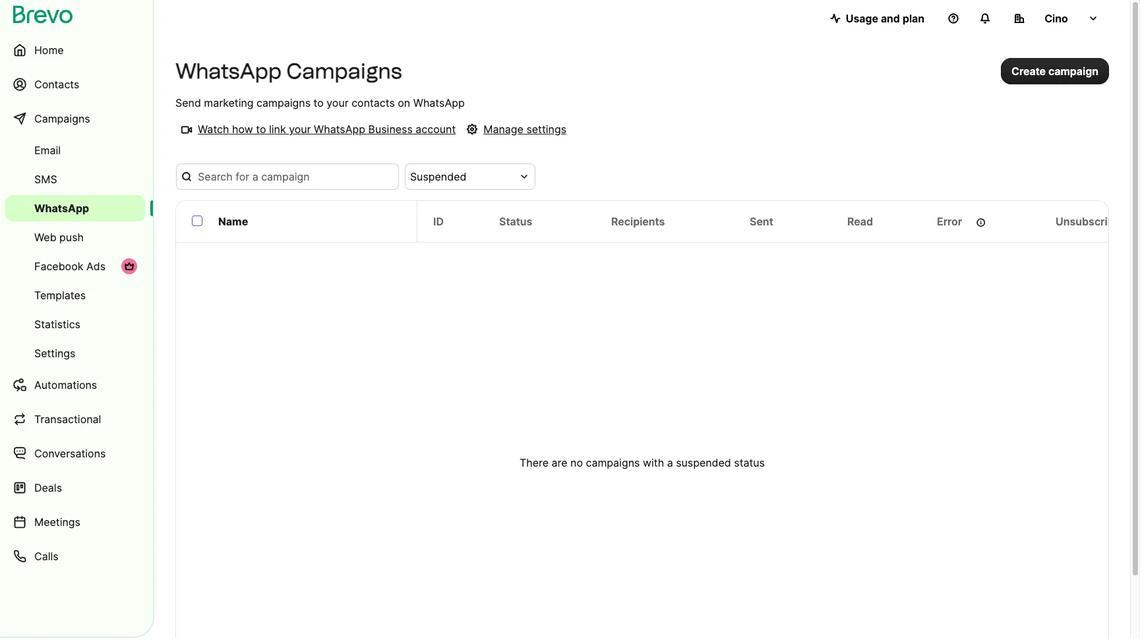 Task type: describe. For each thing, give the bounding box(es) containing it.
there are no campaigns with a suspended status
[[520, 456, 765, 470]]

unsubscribe
[[1056, 215, 1121, 228]]

watch
[[198, 123, 229, 136]]

0 horizontal spatial campaigns
[[257, 96, 311, 110]]

watch how to link your whatsapp business account
[[198, 123, 456, 136]]

facebook ads
[[34, 260, 106, 273]]

whatsapp up the marketing
[[175, 59, 282, 84]]

with
[[643, 456, 664, 470]]

read
[[848, 215, 873, 228]]

contacts
[[352, 96, 395, 110]]

plan
[[903, 12, 925, 25]]

create campaign
[[1012, 65, 1099, 78]]

whatsapp campaigns
[[175, 59, 402, 84]]

web
[[34, 231, 56, 244]]

sent
[[750, 215, 774, 228]]

and
[[881, 12, 900, 25]]

web push
[[34, 231, 84, 244]]

email
[[34, 144, 61, 157]]

status
[[499, 215, 533, 228]]

conversations
[[34, 447, 106, 460]]

deals link
[[5, 472, 145, 504]]

your for link
[[289, 123, 311, 136]]

no
[[571, 456, 583, 470]]

send marketing campaigns to your contacts on whatsapp
[[175, 96, 465, 110]]

email link
[[5, 137, 145, 164]]

whatsapp up the web push
[[34, 202, 89, 215]]

create
[[1012, 65, 1046, 78]]

Search for a campaign search field
[[176, 164, 399, 190]]

whatsapp inside 'link'
[[314, 123, 365, 136]]

facebook
[[34, 260, 83, 273]]

usage and plan
[[846, 12, 925, 25]]

suspended
[[676, 456, 731, 470]]

on
[[398, 96, 410, 110]]

statistics
[[34, 318, 80, 331]]

facebook ads link
[[5, 253, 145, 280]]

templates
[[34, 289, 86, 302]]

campaigns link
[[5, 103, 145, 135]]

conversations link
[[5, 438, 145, 470]]

suspended button
[[405, 164, 536, 190]]

watch how to link your whatsapp business account link
[[175, 121, 456, 137]]

account
[[416, 123, 456, 136]]

transactional link
[[5, 404, 145, 435]]

there
[[520, 456, 549, 470]]

sms link
[[5, 166, 145, 193]]

cino
[[1045, 12, 1068, 25]]

home link
[[5, 34, 145, 66]]

manage settings
[[484, 123, 567, 136]]

contacts link
[[5, 69, 145, 100]]

link
[[269, 123, 286, 136]]

sms
[[34, 173, 57, 186]]

how
[[232, 123, 253, 136]]



Task type: locate. For each thing, give the bounding box(es) containing it.
settings
[[34, 347, 75, 360]]

campaigns
[[287, 59, 402, 84], [34, 112, 90, 125]]

campaigns up email link
[[34, 112, 90, 125]]

left___rvooi image
[[124, 261, 135, 272]]

suspended
[[410, 170, 467, 183]]

settings link
[[5, 340, 145, 367]]

marketing
[[204, 96, 254, 110]]

whatsapp down send marketing campaigns to your contacts on whatsapp
[[314, 123, 365, 136]]

to
[[314, 96, 324, 110], [256, 123, 266, 136]]

campaigns
[[257, 96, 311, 110], [586, 456, 640, 470]]

usage
[[846, 12, 879, 25]]

manage settings link
[[461, 121, 567, 137]]

meetings
[[34, 516, 80, 529]]

0 vertical spatial campaigns
[[257, 96, 311, 110]]

0 horizontal spatial your
[[289, 123, 311, 136]]

are
[[552, 456, 568, 470]]

statistics link
[[5, 311, 145, 338]]

push
[[59, 231, 84, 244]]

to left link
[[256, 123, 266, 136]]

create campaign button
[[1001, 58, 1110, 84]]

contacts
[[34, 78, 79, 91]]

business
[[368, 123, 413, 136]]

0 vertical spatial to
[[314, 96, 324, 110]]

0 vertical spatial your
[[327, 96, 349, 110]]

campaigns up link
[[257, 96, 311, 110]]

web push link
[[5, 224, 145, 251]]

campaigns inside campaigns link
[[34, 112, 90, 125]]

whatsapp link
[[5, 195, 145, 222]]

0 vertical spatial campaigns
[[287, 59, 402, 84]]

1 horizontal spatial your
[[327, 96, 349, 110]]

a
[[667, 456, 673, 470]]

1 vertical spatial to
[[256, 123, 266, 136]]

ads
[[86, 260, 106, 273]]

error
[[937, 215, 963, 228]]

status
[[734, 456, 765, 470]]

your right link
[[289, 123, 311, 136]]

0 horizontal spatial campaigns
[[34, 112, 90, 125]]

whatsapp
[[175, 59, 282, 84], [413, 96, 465, 110], [314, 123, 365, 136], [34, 202, 89, 215]]

1 vertical spatial campaigns
[[34, 112, 90, 125]]

your for to
[[327, 96, 349, 110]]

send
[[175, 96, 201, 110]]

to inside 'link'
[[256, 123, 266, 136]]

campaign
[[1049, 65, 1099, 78]]

your up the watch how to link your whatsapp business account
[[327, 96, 349, 110]]

id
[[433, 215, 444, 228]]

your inside 'link'
[[289, 123, 311, 136]]

1 vertical spatial your
[[289, 123, 311, 136]]

manage
[[484, 123, 524, 136]]

deals
[[34, 482, 62, 495]]

calls
[[34, 550, 58, 563]]

recipients
[[611, 215, 665, 228]]

settings
[[527, 123, 567, 136]]

cino button
[[1004, 5, 1110, 32]]

1 horizontal spatial to
[[314, 96, 324, 110]]

campaigns right no
[[586, 456, 640, 470]]

home
[[34, 44, 64, 57]]

your
[[327, 96, 349, 110], [289, 123, 311, 136]]

meetings link
[[5, 507, 145, 538]]

calls link
[[5, 541, 145, 573]]

templates link
[[5, 282, 145, 309]]

to up the watch how to link your whatsapp business account 'link'
[[314, 96, 324, 110]]

usage and plan button
[[820, 5, 935, 32]]

1 horizontal spatial campaigns
[[586, 456, 640, 470]]

0 horizontal spatial to
[[256, 123, 266, 136]]

campaigns up send marketing campaigns to your contacts on whatsapp
[[287, 59, 402, 84]]

automations link
[[5, 369, 145, 401]]

transactional
[[34, 413, 101, 426]]

whatsapp up account
[[413, 96, 465, 110]]

1 horizontal spatial campaigns
[[287, 59, 402, 84]]

name
[[218, 215, 248, 228]]

automations
[[34, 379, 97, 392]]

1 vertical spatial campaigns
[[586, 456, 640, 470]]



Task type: vqa. For each thing, say whether or not it's contained in the screenshot.
&
no



